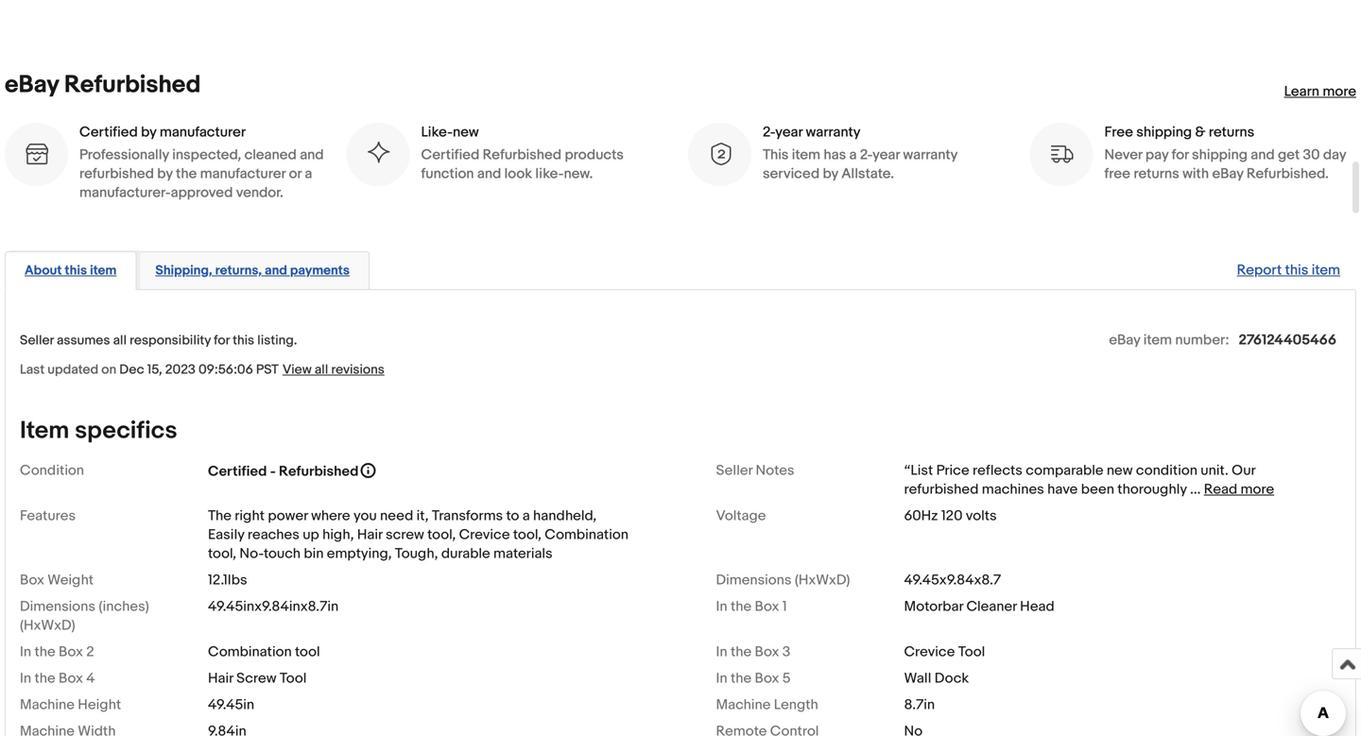 Task type: vqa. For each thing, say whether or not it's contained in the screenshot.


Task type: describe. For each thing, give the bounding box(es) containing it.
1 vertical spatial shipping
[[1192, 147, 1248, 164]]

allstate.
[[842, 166, 894, 183]]

emptying,
[[327, 546, 392, 563]]

box for in the box 4
[[59, 670, 83, 687]]

specifics
[[75, 416, 177, 446]]

0 vertical spatial 2-
[[763, 124, 776, 141]]

09:56:06
[[199, 362, 253, 378]]

&
[[1196, 124, 1206, 141]]

the for in the box 3
[[731, 644, 752, 661]]

2-year warranty this item has a 2-year warranty serviced by allstate.
[[763, 124, 958, 183]]

with
[[1183, 166, 1209, 183]]

or
[[289, 166, 302, 183]]

free
[[1105, 166, 1131, 183]]

the
[[208, 508, 232, 525]]

this for report
[[1285, 262, 1309, 279]]

box weight
[[20, 572, 94, 589]]

high,
[[322, 527, 354, 544]]

1 vertical spatial combination
[[208, 644, 292, 661]]

tab list containing about this item
[[5, 248, 1357, 290]]

function
[[421, 166, 474, 183]]

4
[[86, 670, 95, 687]]

refurbished inside certified by manufacturer professionally inspected, cleaned and refurbished by the manufacturer or a manufacturer-approved vendor.
[[79, 166, 154, 183]]

serviced
[[763, 166, 820, 183]]

item
[[20, 416, 69, 446]]

reflects
[[973, 462, 1023, 479]]

(inches)
[[99, 598, 149, 615]]

in the box 3
[[716, 644, 791, 661]]

0 vertical spatial shipping
[[1137, 124, 1192, 141]]

read more
[[1204, 481, 1275, 498]]

easily
[[208, 527, 244, 544]]

last
[[20, 362, 45, 378]]

our
[[1232, 462, 1256, 479]]

learn more
[[1285, 83, 1357, 100]]

"list
[[904, 462, 933, 479]]

like-new certified refurbished products function and look like-new.
[[421, 124, 624, 183]]

0 horizontal spatial returns
[[1134, 166, 1180, 183]]

with details__icon image for professionally inspected, cleaned and refurbished by the manufacturer or a manufacturer-approved vendor.
[[24, 142, 49, 167]]

ebay for refurbished
[[5, 70, 59, 100]]

unit.
[[1201, 462, 1229, 479]]

machines
[[982, 481, 1045, 498]]

49.45in
[[208, 697, 254, 714]]

voltage
[[716, 508, 766, 525]]

0 horizontal spatial tool,
[[208, 546, 236, 563]]

seller for seller assumes all responsibility for this listing.
[[20, 333, 54, 349]]

get
[[1278, 147, 1300, 164]]

report
[[1237, 262, 1282, 279]]

transforms
[[432, 508, 503, 525]]

in for in the box 5
[[716, 670, 728, 687]]

crevice tool
[[904, 644, 985, 661]]

has
[[824, 147, 846, 164]]

screw
[[236, 670, 277, 687]]

with details__icon image for certified refurbished products function and look like-new.
[[365, 142, 391, 167]]

learn more link
[[1285, 83, 1357, 100]]

the inside certified by manufacturer professionally inspected, cleaned and refurbished by the manufacturer or a manufacturer-approved vendor.
[[176, 166, 197, 183]]

1 horizontal spatial all
[[315, 362, 328, 378]]

you
[[354, 508, 377, 525]]

revisions
[[331, 362, 385, 378]]

in for in the box 2
[[20, 644, 31, 661]]

a inside certified by manufacturer professionally inspected, cleaned and refurbished by the manufacturer or a manufacturer-approved vendor.
[[305, 166, 312, 183]]

to
[[506, 508, 519, 525]]

the for in the box 5
[[731, 670, 752, 687]]

right
[[235, 508, 265, 525]]

been
[[1081, 481, 1115, 498]]

box for in the box 1
[[755, 598, 779, 615]]

and inside free shipping & returns never pay for shipping and get 30 day free returns with ebay refurbished.
[[1251, 147, 1275, 164]]

8.7in
[[904, 697, 935, 714]]

dec
[[119, 362, 144, 378]]

durable
[[441, 546, 490, 563]]

0 horizontal spatial refurbished
[[64, 70, 201, 100]]

comparable
[[1026, 462, 1104, 479]]

this
[[763, 147, 789, 164]]

this for about
[[65, 263, 87, 279]]

length
[[774, 697, 819, 714]]

payments
[[290, 263, 350, 279]]

dimensions for dimensions (hxwxd)
[[716, 572, 792, 589]]

in for in the box 3
[[716, 644, 728, 661]]

listing.
[[257, 333, 297, 349]]

the for in the box 4
[[34, 670, 55, 687]]

seller assumes all responsibility for this listing.
[[20, 333, 297, 349]]

1 vertical spatial 2-
[[860, 147, 873, 164]]

0 vertical spatial year
[[776, 124, 803, 141]]

the right power where you need it, transforms to a handheld, easily reaches up high, hair screw tool, crevice tool, combination tool, no-touch bin emptying, tough, durable materials
[[208, 508, 629, 563]]

dock
[[935, 670, 969, 687]]

5
[[783, 670, 791, 687]]

...
[[1190, 481, 1201, 498]]

hair screw tool
[[208, 670, 307, 687]]

number:
[[1176, 332, 1230, 349]]

cleaned
[[245, 147, 297, 164]]

1 horizontal spatial refurbished
[[279, 463, 359, 480]]

in the box 1
[[716, 598, 787, 615]]

motorbar
[[904, 598, 964, 615]]

box left weight
[[20, 572, 44, 589]]

49.45inx9.84inx8.7in
[[208, 598, 339, 615]]

dimensions for dimensions (inches) (hxwxd)
[[20, 598, 95, 615]]

need
[[380, 508, 413, 525]]

machine for machine length
[[716, 697, 771, 714]]

screw
[[386, 527, 424, 544]]

like-
[[421, 124, 453, 141]]

new.
[[564, 166, 593, 183]]

price
[[937, 462, 970, 479]]

1 horizontal spatial crevice
[[904, 644, 955, 661]]

and inside button
[[265, 263, 287, 279]]

refurbished inside ""list price reflects comparable new condition unit. our refurbished machines have been thoroughly ..."
[[904, 481, 979, 498]]

30
[[1303, 147, 1320, 164]]

head
[[1020, 598, 1055, 615]]

it,
[[417, 508, 429, 525]]

certified by manufacturer professionally inspected, cleaned and refurbished by the manufacturer or a manufacturer-approved vendor.
[[79, 124, 324, 201]]

shipping,
[[155, 263, 212, 279]]

view all revisions link
[[279, 361, 385, 378]]

276124405466
[[1239, 332, 1337, 349]]

tool
[[295, 644, 320, 661]]

products
[[565, 147, 624, 164]]

item inside 2-year warranty this item has a 2-year warranty serviced by allstate.
[[792, 147, 821, 164]]

0 horizontal spatial by
[[141, 124, 156, 141]]

0 vertical spatial all
[[113, 333, 127, 349]]

manufacturer-
[[79, 184, 171, 201]]

about this item button
[[25, 262, 117, 280]]

shipping, returns, and payments
[[155, 263, 350, 279]]

1 vertical spatial warranty
[[903, 147, 958, 164]]

about
[[25, 263, 62, 279]]

approved
[[171, 184, 233, 201]]

60hz
[[904, 508, 938, 525]]

1 horizontal spatial (hxwxd)
[[795, 572, 850, 589]]

professionally
[[79, 147, 169, 164]]

machine for machine height
[[20, 697, 75, 714]]

pst
[[256, 362, 279, 378]]

120
[[942, 508, 963, 525]]

box for in the box 5
[[755, 670, 779, 687]]

by inside 2-year warranty this item has a 2-year warranty serviced by allstate.
[[823, 166, 839, 183]]

about this item
[[25, 263, 117, 279]]

like-
[[536, 166, 564, 183]]

"list price reflects comparable new condition unit. our refurbished machines have been thoroughly ...
[[904, 462, 1256, 498]]



Task type: locate. For each thing, give the bounding box(es) containing it.
0 vertical spatial a
[[850, 147, 857, 164]]

this left listing.
[[233, 333, 254, 349]]

this right about
[[65, 263, 87, 279]]

more right learn
[[1323, 83, 1357, 100]]

certified
[[79, 124, 138, 141], [421, 147, 480, 164], [208, 463, 267, 480]]

2 horizontal spatial ebay
[[1213, 166, 1244, 183]]

box left 2
[[59, 644, 83, 661]]

0 horizontal spatial ebay
[[5, 70, 59, 100]]

by up professionally
[[141, 124, 156, 141]]

tough,
[[395, 546, 438, 563]]

combination inside the right power where you need it, transforms to a handheld, easily reaches up high, hair screw tool, crevice tool, combination tool, no-touch bin emptying, tough, durable materials
[[545, 527, 629, 544]]

height
[[78, 697, 121, 714]]

0 horizontal spatial (hxwxd)
[[20, 617, 75, 634]]

on
[[101, 362, 116, 378]]

features
[[20, 508, 76, 525]]

and left the look
[[477, 166, 501, 183]]

1 horizontal spatial machine
[[716, 697, 771, 714]]

1 vertical spatial more
[[1241, 481, 1275, 498]]

warranty
[[806, 124, 861, 141], [903, 147, 958, 164]]

0 horizontal spatial more
[[1241, 481, 1275, 498]]

inspected,
[[172, 147, 241, 164]]

and inside the like-new certified refurbished products function and look like-new.
[[477, 166, 501, 183]]

and right returns,
[[265, 263, 287, 279]]

0 vertical spatial refurbished
[[64, 70, 201, 100]]

box
[[20, 572, 44, 589], [755, 598, 779, 615], [59, 644, 83, 661], [755, 644, 779, 661], [59, 670, 83, 687], [755, 670, 779, 687]]

a right has
[[850, 147, 857, 164]]

1 vertical spatial ebay
[[1213, 166, 1244, 183]]

2 horizontal spatial refurbished
[[483, 147, 562, 164]]

refurbished
[[64, 70, 201, 100], [483, 147, 562, 164], [279, 463, 359, 480]]

shipping, returns, and payments button
[[155, 262, 350, 280]]

0 horizontal spatial this
[[65, 263, 87, 279]]

49.45x9.84x8.7
[[904, 572, 1001, 589]]

1 horizontal spatial ebay
[[1109, 332, 1141, 349]]

in down "in the box 2"
[[20, 670, 31, 687]]

in up in the box 4
[[20, 644, 31, 661]]

by up approved
[[157, 166, 173, 183]]

returns down pay
[[1134, 166, 1180, 183]]

learn
[[1285, 83, 1320, 100]]

2 vertical spatial refurbished
[[279, 463, 359, 480]]

shipping down &
[[1192, 147, 1248, 164]]

have
[[1048, 481, 1078, 498]]

0 horizontal spatial year
[[776, 124, 803, 141]]

0 horizontal spatial warranty
[[806, 124, 861, 141]]

notes
[[756, 462, 795, 479]]

1 horizontal spatial certified
[[208, 463, 267, 480]]

item inside about this item button
[[90, 263, 117, 279]]

dimensions inside dimensions (inches) (hxwxd)
[[20, 598, 95, 615]]

in the box 5
[[716, 670, 791, 687]]

hair up 49.45in
[[208, 670, 233, 687]]

condition
[[20, 462, 84, 479]]

and
[[300, 147, 324, 164], [1251, 147, 1275, 164], [477, 166, 501, 183], [265, 263, 287, 279]]

no-
[[240, 546, 264, 563]]

refurbished up professionally
[[64, 70, 201, 100]]

2 vertical spatial certified
[[208, 463, 267, 480]]

0 horizontal spatial seller
[[20, 333, 54, 349]]

0 horizontal spatial dimensions
[[20, 598, 95, 615]]

bin
[[304, 546, 324, 563]]

for up 09:56:06
[[214, 333, 230, 349]]

1 vertical spatial tool
[[280, 670, 307, 687]]

0 vertical spatial for
[[1172, 147, 1189, 164]]

2-
[[763, 124, 776, 141], [860, 147, 873, 164]]

box left 4
[[59, 670, 83, 687]]

2 horizontal spatial tool,
[[513, 527, 542, 544]]

certified left -
[[208, 463, 267, 480]]

a right to
[[523, 508, 530, 525]]

1 vertical spatial hair
[[208, 670, 233, 687]]

0 vertical spatial manufacturer
[[160, 124, 246, 141]]

seller
[[20, 333, 54, 349], [716, 462, 753, 479]]

a
[[850, 147, 857, 164], [305, 166, 312, 183], [523, 508, 530, 525]]

manufacturer up vendor.
[[200, 166, 286, 183]]

1 horizontal spatial tool
[[959, 644, 985, 661]]

0 vertical spatial warranty
[[806, 124, 861, 141]]

1 vertical spatial certified
[[421, 147, 480, 164]]

for right pay
[[1172, 147, 1189, 164]]

wall dock
[[904, 670, 969, 687]]

a right or
[[305, 166, 312, 183]]

day
[[1324, 147, 1347, 164]]

in for in the box 4
[[20, 670, 31, 687]]

refurbished.
[[1247, 166, 1329, 183]]

1
[[783, 598, 787, 615]]

seller left 'notes'
[[716, 462, 753, 479]]

2- up allstate.
[[860, 147, 873, 164]]

0 vertical spatial more
[[1323, 83, 1357, 100]]

4 with details__icon image from the left
[[1049, 142, 1075, 167]]

1 vertical spatial for
[[214, 333, 230, 349]]

with details__icon image for this item has a 2-year warranty serviced by allstate.
[[707, 142, 733, 167]]

returns
[[1209, 124, 1255, 141], [1134, 166, 1180, 183]]

1 horizontal spatial more
[[1323, 83, 1357, 100]]

tool up dock at the right bottom of page
[[959, 644, 985, 661]]

new inside ""list price reflects comparable new condition unit. our refurbished machines have been thoroughly ..."
[[1107, 462, 1133, 479]]

manufacturer up inspected,
[[160, 124, 246, 141]]

0 horizontal spatial tool
[[280, 670, 307, 687]]

more down our
[[1241, 481, 1275, 498]]

refurbished right -
[[279, 463, 359, 480]]

0 horizontal spatial 2-
[[763, 124, 776, 141]]

1 vertical spatial a
[[305, 166, 312, 183]]

more for read more
[[1241, 481, 1275, 498]]

0 horizontal spatial machine
[[20, 697, 75, 714]]

combination
[[545, 527, 629, 544], [208, 644, 292, 661]]

touch
[[264, 546, 301, 563]]

returns right &
[[1209, 124, 1255, 141]]

read more button
[[1204, 481, 1275, 498]]

2 horizontal spatial certified
[[421, 147, 480, 164]]

with details__icon image left function
[[365, 142, 391, 167]]

tool
[[959, 644, 985, 661], [280, 670, 307, 687]]

1 vertical spatial refurbished
[[483, 147, 562, 164]]

0 vertical spatial crevice
[[459, 527, 510, 544]]

with details__icon image left this
[[707, 142, 733, 167]]

with details__icon image for never pay for shipping and get 30 day free returns with ebay refurbished.
[[1049, 142, 1075, 167]]

0 horizontal spatial a
[[305, 166, 312, 183]]

certified inside certified by manufacturer professionally inspected, cleaned and refurbished by the manufacturer or a manufacturer-approved vendor.
[[79, 124, 138, 141]]

pay
[[1146, 147, 1169, 164]]

machine height
[[20, 697, 121, 714]]

the up in the box 4
[[34, 644, 55, 661]]

1 with details__icon image from the left
[[24, 142, 49, 167]]

year up this
[[776, 124, 803, 141]]

12.1lbs
[[208, 572, 247, 589]]

2 horizontal spatial a
[[850, 147, 857, 164]]

2 horizontal spatial by
[[823, 166, 839, 183]]

certified inside the like-new certified refurbished products function and look like-new.
[[421, 147, 480, 164]]

0 vertical spatial dimensions
[[716, 572, 792, 589]]

weight
[[47, 572, 94, 589]]

1 horizontal spatial refurbished
[[904, 481, 979, 498]]

1 horizontal spatial for
[[1172, 147, 1189, 164]]

ebay refurbished
[[5, 70, 201, 100]]

dimensions up in the box 1
[[716, 572, 792, 589]]

and left get
[[1251, 147, 1275, 164]]

item inside report this item link
[[1312, 262, 1341, 279]]

box left 3
[[755, 644, 779, 661]]

with details__icon image left professionally
[[24, 142, 49, 167]]

(hxwxd) inside dimensions (inches) (hxwxd)
[[20, 617, 75, 634]]

the up in the box 5
[[731, 644, 752, 661]]

crevice down transforms
[[459, 527, 510, 544]]

new up been
[[1107, 462, 1133, 479]]

in up in the box 5
[[716, 644, 728, 661]]

refurbished inside the like-new certified refurbished products function and look like-new.
[[483, 147, 562, 164]]

box for in the box 2
[[59, 644, 83, 661]]

0 horizontal spatial combination
[[208, 644, 292, 661]]

the down in the box 3
[[731, 670, 752, 687]]

tool, down easily
[[208, 546, 236, 563]]

1 vertical spatial seller
[[716, 462, 753, 479]]

and inside certified by manufacturer professionally inspected, cleaned and refurbished by the manufacturer or a manufacturer-approved vendor.
[[300, 147, 324, 164]]

in up in the box 3
[[716, 598, 728, 615]]

2 vertical spatial ebay
[[1109, 332, 1141, 349]]

reaches
[[248, 527, 300, 544]]

1 vertical spatial returns
[[1134, 166, 1180, 183]]

2 horizontal spatial this
[[1285, 262, 1309, 279]]

certified up function
[[421, 147, 480, 164]]

1 horizontal spatial new
[[1107, 462, 1133, 479]]

certified - refurbished
[[208, 463, 359, 480]]

1 horizontal spatial by
[[157, 166, 173, 183]]

this right 'report'
[[1285, 262, 1309, 279]]

refurbished down "price"
[[904, 481, 979, 498]]

by down has
[[823, 166, 839, 183]]

a inside 2-year warranty this item has a 2-year warranty serviced by allstate.
[[850, 147, 857, 164]]

0 vertical spatial refurbished
[[79, 166, 154, 183]]

0 vertical spatial combination
[[545, 527, 629, 544]]

item right 'report'
[[1312, 262, 1341, 279]]

last updated on dec 15, 2023 09:56:06 pst view all revisions
[[20, 362, 385, 378]]

0 horizontal spatial for
[[214, 333, 230, 349]]

in down in the box 3
[[716, 670, 728, 687]]

60hz 120 volts
[[904, 508, 997, 525]]

item up serviced
[[792, 147, 821, 164]]

the for in the box 2
[[34, 644, 55, 661]]

in for in the box 1
[[716, 598, 728, 615]]

this inside about this item button
[[65, 263, 87, 279]]

tab list
[[5, 248, 1357, 290]]

the for in the box 1
[[731, 598, 752, 615]]

report this item
[[1237, 262, 1341, 279]]

where
[[311, 508, 350, 525]]

seller up last
[[20, 333, 54, 349]]

machine down in the box 5
[[716, 697, 771, 714]]

0 vertical spatial hair
[[357, 527, 383, 544]]

1 horizontal spatial year
[[873, 147, 900, 164]]

with details__icon image
[[24, 142, 49, 167], [365, 142, 391, 167], [707, 142, 733, 167], [1049, 142, 1075, 167]]

combination up screw
[[208, 644, 292, 661]]

2 machine from the left
[[716, 697, 771, 714]]

machine length
[[716, 697, 819, 714]]

1 horizontal spatial dimensions
[[716, 572, 792, 589]]

new inside the like-new certified refurbished products function and look like-new.
[[453, 124, 479, 141]]

item left "number:"
[[1144, 332, 1172, 349]]

returns,
[[215, 263, 262, 279]]

all up 'on'
[[113, 333, 127, 349]]

the left 1
[[731, 598, 752, 615]]

box left 5
[[755, 670, 779, 687]]

3 with details__icon image from the left
[[707, 142, 733, 167]]

all
[[113, 333, 127, 349], [315, 362, 328, 378]]

0 vertical spatial seller
[[20, 333, 54, 349]]

and up or
[[300, 147, 324, 164]]

this inside report this item link
[[1285, 262, 1309, 279]]

box for in the box 3
[[755, 644, 779, 661]]

more for learn more
[[1323, 83, 1357, 100]]

1 horizontal spatial this
[[233, 333, 254, 349]]

tool down tool
[[280, 670, 307, 687]]

ebay inside free shipping & returns never pay for shipping and get 30 day free returns with ebay refurbished.
[[1213, 166, 1244, 183]]

1 horizontal spatial warranty
[[903, 147, 958, 164]]

crevice inside the right power where you need it, transforms to a handheld, easily reaches up high, hair screw tool, crevice tool, combination tool, no-touch bin emptying, tough, durable materials
[[459, 527, 510, 544]]

machine down in the box 4
[[20, 697, 75, 714]]

0 vertical spatial returns
[[1209, 124, 1255, 141]]

ebay for item
[[1109, 332, 1141, 349]]

hair inside the right power where you need it, transforms to a handheld, easily reaches up high, hair screw tool, crevice tool, combination tool, no-touch bin emptying, tough, durable materials
[[357, 527, 383, 544]]

1 horizontal spatial 2-
[[860, 147, 873, 164]]

1 horizontal spatial tool,
[[428, 527, 456, 544]]

crevice up 'wall dock'
[[904, 644, 955, 661]]

refurbished down professionally
[[79, 166, 154, 183]]

this
[[1285, 262, 1309, 279], [65, 263, 87, 279], [233, 333, 254, 349]]

1 vertical spatial manufacturer
[[200, 166, 286, 183]]

hair down you
[[357, 527, 383, 544]]

seller notes
[[716, 462, 795, 479]]

0 vertical spatial new
[[453, 124, 479, 141]]

read
[[1204, 481, 1238, 498]]

0 vertical spatial ebay
[[5, 70, 59, 100]]

a inside the right power where you need it, transforms to a handheld, easily reaches up high, hair screw tool, crevice tool, combination tool, no-touch bin emptying, tough, durable materials
[[523, 508, 530, 525]]

dimensions down 'box weight'
[[20, 598, 95, 615]]

0 vertical spatial certified
[[79, 124, 138, 141]]

1 horizontal spatial combination
[[545, 527, 629, 544]]

1 vertical spatial new
[[1107, 462, 1133, 479]]

updated
[[48, 362, 98, 378]]

2 vertical spatial a
[[523, 508, 530, 525]]

for inside free shipping & returns never pay for shipping and get 30 day free returns with ebay refurbished.
[[1172, 147, 1189, 164]]

1 vertical spatial all
[[315, 362, 328, 378]]

1 horizontal spatial seller
[[716, 462, 753, 479]]

3
[[783, 644, 791, 661]]

the down "in the box 2"
[[34, 670, 55, 687]]

item right about
[[90, 263, 117, 279]]

combination down 'handheld,'
[[545, 527, 629, 544]]

-
[[270, 463, 276, 480]]

0 horizontal spatial crevice
[[459, 527, 510, 544]]

15,
[[147, 362, 162, 378]]

certified for certified - refurbished
[[208, 463, 267, 480]]

motorbar cleaner head
[[904, 598, 1055, 615]]

the up approved
[[176, 166, 197, 183]]

handheld,
[[533, 508, 597, 525]]

report this item link
[[1228, 253, 1350, 288]]

shipping up pay
[[1137, 124, 1192, 141]]

assumes
[[57, 333, 110, 349]]

tool,
[[428, 527, 456, 544], [513, 527, 542, 544], [208, 546, 236, 563]]

1 vertical spatial refurbished
[[904, 481, 979, 498]]

2- up this
[[763, 124, 776, 141]]

0 horizontal spatial hair
[[208, 670, 233, 687]]

0 horizontal spatial certified
[[79, 124, 138, 141]]

year up allstate.
[[873, 147, 900, 164]]

with details__icon image left free
[[1049, 142, 1075, 167]]

2023
[[165, 362, 196, 378]]

0 vertical spatial (hxwxd)
[[795, 572, 850, 589]]

0 horizontal spatial refurbished
[[79, 166, 154, 183]]

all right view
[[315, 362, 328, 378]]

item specifics
[[20, 416, 177, 446]]

the
[[176, 166, 197, 183], [731, 598, 752, 615], [34, 644, 55, 661], [731, 644, 752, 661], [34, 670, 55, 687], [731, 670, 752, 687]]

seller for seller notes
[[716, 462, 753, 479]]

1 horizontal spatial returns
[[1209, 124, 1255, 141]]

0 vertical spatial tool
[[959, 644, 985, 661]]

ebay
[[5, 70, 59, 100], [1213, 166, 1244, 183], [1109, 332, 1141, 349]]

certified for certified by manufacturer professionally inspected, cleaned and refurbished by the manufacturer or a manufacturer-approved vendor.
[[79, 124, 138, 141]]

box left 1
[[755, 598, 779, 615]]

2 with details__icon image from the left
[[365, 142, 391, 167]]

by
[[141, 124, 156, 141], [157, 166, 173, 183], [823, 166, 839, 183]]

0 horizontal spatial all
[[113, 333, 127, 349]]

1 vertical spatial (hxwxd)
[[20, 617, 75, 634]]

new up function
[[453, 124, 479, 141]]

refurbished up the look
[[483, 147, 562, 164]]

tool, up 'materials'
[[513, 527, 542, 544]]

1 horizontal spatial hair
[[357, 527, 383, 544]]

1 vertical spatial dimensions
[[20, 598, 95, 615]]

dimensions
[[716, 572, 792, 589], [20, 598, 95, 615]]

1 machine from the left
[[20, 697, 75, 714]]

tool, down it,
[[428, 527, 456, 544]]

1 horizontal spatial a
[[523, 508, 530, 525]]

ebay item number: 276124405466
[[1109, 332, 1337, 349]]

1 vertical spatial crevice
[[904, 644, 955, 661]]

certified up professionally
[[79, 124, 138, 141]]



